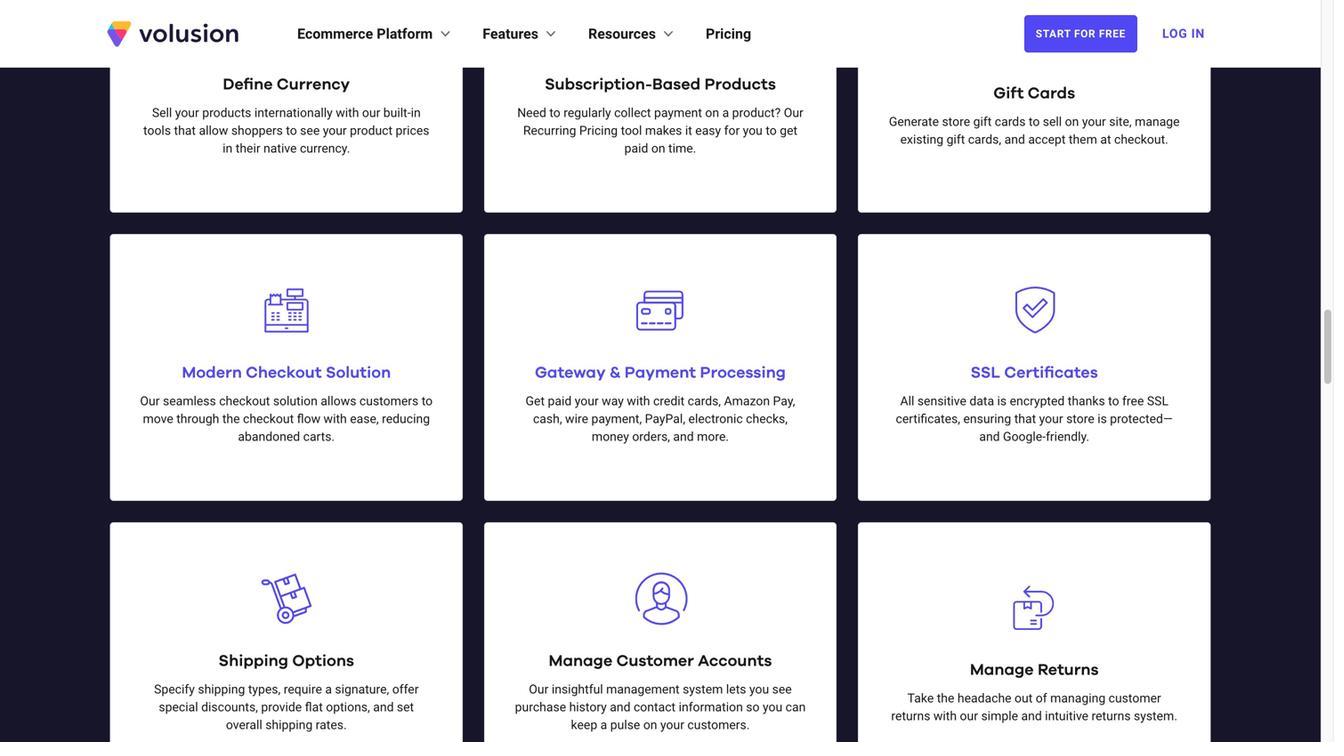 Task type: describe. For each thing, give the bounding box(es) containing it.
intuitive
[[1046, 710, 1089, 724]]

subscription-based products
[[545, 77, 776, 93]]

your right sell
[[175, 106, 199, 120]]

manage
[[1136, 115, 1181, 129]]

flow
[[297, 412, 321, 427]]

information
[[679, 701, 744, 715]]

see inside our insightful management system lets you see purchase history and contact information so you can keep a pulse on your customers.
[[773, 683, 792, 698]]

accept
[[1029, 132, 1066, 147]]

for
[[725, 124, 740, 138]]

to up recurring
[[550, 106, 561, 120]]

customers
[[360, 394, 419, 409]]

ssl certificates
[[971, 365, 1099, 381]]

with inside get paid your way with credit cards, amazon pay, cash, wire payment, paypal, electronic checks, money orders, and more.
[[627, 394, 651, 409]]

currency.
[[300, 141, 350, 156]]

2 returns from the left
[[1092, 710, 1132, 724]]

product?
[[733, 106, 781, 120]]

generate
[[890, 115, 940, 129]]

to inside all sensitive data is encrypted thanks to free ssl certificates, ensuring that your store is protected— and google-friendly.
[[1109, 394, 1120, 409]]

certificates
[[1005, 365, 1099, 381]]

shipping
[[219, 654, 289, 670]]

way
[[602, 394, 624, 409]]

ssl inside all sensitive data is encrypted thanks to free ssl certificates, ensuring that your store is protected— and google-friendly.
[[1148, 394, 1169, 409]]

sell your products internationally with our built-in tools that allow shoppers to see your product prices in their native currency.
[[143, 106, 430, 156]]

shoppers
[[231, 124, 283, 138]]

require
[[284, 683, 322, 698]]

modern
[[182, 365, 242, 381]]

a inside specify shipping types, require a signature, offer special discounts, provide flat options, and set overall shipping rates.
[[325, 683, 332, 698]]

built-
[[384, 106, 411, 120]]

1 vertical spatial in
[[223, 141, 233, 156]]

purchase
[[515, 701, 567, 715]]

free
[[1100, 28, 1127, 40]]

log in
[[1163, 26, 1206, 41]]

and inside our insightful management system lets you see purchase history and contact information so you can keep a pulse on your customers.
[[610, 701, 631, 715]]

your inside our insightful management system lets you see purchase history and contact information so you can keep a pulse on your customers.
[[661, 718, 685, 733]]

flat
[[305, 701, 323, 715]]

sell
[[152, 106, 172, 120]]

protected—
[[1111, 412, 1174, 427]]

makes
[[646, 124, 683, 138]]

&
[[610, 365, 621, 381]]

store inside all sensitive data is encrypted thanks to free ssl certificates, ensuring that your store is protected— and google-friendly.
[[1067, 412, 1095, 427]]

get
[[526, 394, 545, 409]]

seamless
[[163, 394, 216, 409]]

products
[[202, 106, 252, 120]]

a inside our insightful management system lets you see purchase history and contact information so you can keep a pulse on your customers.
[[601, 718, 608, 733]]

ensuring
[[964, 412, 1012, 427]]

insightful
[[552, 683, 604, 698]]

1 vertical spatial checkout
[[243, 412, 294, 427]]

start for free link
[[1025, 15, 1138, 53]]

accounts
[[698, 654, 773, 670]]

our for our insightful management system lets you see purchase history and contact information so you can keep a pulse on your customers.
[[529, 683, 549, 698]]

and inside all sensitive data is encrypted thanks to free ssl certificates, ensuring that your store is protected— and google-friendly.
[[980, 430, 1001, 445]]

options
[[292, 654, 354, 670]]

payment,
[[592, 412, 642, 427]]

out
[[1015, 692, 1033, 706]]

to left the get
[[766, 124, 777, 138]]

thanks
[[1068, 394, 1106, 409]]

product
[[350, 124, 393, 138]]

native
[[264, 141, 297, 156]]

site,
[[1110, 115, 1132, 129]]

on inside our insightful management system lets you see purchase history and contact information so you can keep a pulse on your customers.
[[644, 718, 658, 733]]

so
[[747, 701, 760, 715]]

cards
[[1028, 86, 1076, 102]]

your inside all sensitive data is encrypted thanks to free ssl certificates, ensuring that your store is protected— and google-friendly.
[[1040, 412, 1064, 427]]

0 horizontal spatial gift
[[947, 132, 966, 147]]

managing
[[1051, 692, 1106, 706]]

carts.
[[303, 430, 335, 445]]

2 vertical spatial you
[[763, 701, 783, 715]]

and inside specify shipping types, require a signature, offer special discounts, provide flat options, and set overall shipping rates.
[[373, 701, 394, 715]]

of
[[1036, 692, 1048, 706]]

rates.
[[316, 718, 347, 733]]

gateway & payment processing link
[[535, 365, 786, 381]]

cards, inside generate store gift cards to sell on your site, manage existing gift cards, and accept them at checkout.
[[969, 132, 1002, 147]]

management
[[607, 683, 680, 698]]

gateway & payment processing
[[535, 365, 786, 381]]

prices
[[396, 124, 430, 138]]

subscription-
[[545, 77, 653, 93]]

with inside our seamless checkout solution allows customers to move through the checkout flow with ease, reducing abandoned carts.
[[324, 412, 347, 427]]

pulse
[[611, 718, 641, 733]]

types,
[[248, 683, 281, 698]]

simple
[[982, 710, 1019, 724]]

keep
[[571, 718, 598, 733]]

regularly
[[564, 106, 612, 120]]

you inside need to regularly collect payment on a product? our recurring pricing tool makes it easy for you to get paid on time.
[[743, 124, 763, 138]]

orders,
[[633, 430, 671, 445]]

and inside take the headache out of managing customer returns with our simple and intuitive returns system.
[[1022, 710, 1043, 724]]

manage for manage customer accounts
[[549, 654, 613, 670]]

credit
[[654, 394, 685, 409]]

products
[[705, 77, 776, 93]]

gift
[[994, 86, 1025, 102]]

our inside need to regularly collect payment on a product? our recurring pricing tool makes it easy for you to get paid on time.
[[784, 106, 804, 120]]

our inside the sell your products internationally with our built-in tools that allow shoppers to see your product prices in their native currency.
[[362, 106, 381, 120]]

with inside take the headache out of managing customer returns with our simple and intuitive returns system.
[[934, 710, 957, 724]]

1 horizontal spatial gift
[[974, 115, 992, 129]]

0 vertical spatial checkout
[[219, 394, 270, 409]]

specify
[[154, 683, 195, 698]]

abandoned
[[238, 430, 300, 445]]

solution
[[326, 365, 391, 381]]

generate store gift cards to sell on your site, manage existing gift cards, and accept them at checkout.
[[890, 115, 1181, 147]]

0 horizontal spatial ssl
[[971, 365, 1001, 381]]

it
[[686, 124, 693, 138]]

reducing
[[382, 412, 430, 427]]

1 returns from the left
[[892, 710, 931, 724]]

tools
[[143, 124, 171, 138]]

your up 'currency.'
[[323, 124, 347, 138]]

a inside need to regularly collect payment on a product? our recurring pricing tool makes it easy for you to get paid on time.
[[723, 106, 730, 120]]

take the headache out of managing customer returns with our simple and intuitive returns system.
[[892, 692, 1178, 724]]

history
[[570, 701, 607, 715]]

money
[[592, 430, 630, 445]]

0 vertical spatial shipping
[[198, 683, 245, 698]]



Task type: locate. For each thing, give the bounding box(es) containing it.
options,
[[326, 701, 370, 715]]

features button
[[483, 23, 560, 45]]

is
[[998, 394, 1007, 409], [1098, 412, 1108, 427]]

1 vertical spatial cards,
[[688, 394, 721, 409]]

the right the through
[[223, 412, 240, 427]]

pricing up products
[[706, 25, 752, 42]]

1 horizontal spatial cards,
[[969, 132, 1002, 147]]

1 vertical spatial a
[[325, 683, 332, 698]]

through
[[177, 412, 219, 427]]

all sensitive data is encrypted thanks to free ssl certificates, ensuring that your store is protected— and google-friendly.
[[896, 394, 1174, 445]]

0 vertical spatial our
[[362, 106, 381, 120]]

that inside the sell your products internationally with our built-in tools that allow shoppers to see your product prices in their native currency.
[[174, 124, 196, 138]]

2 vertical spatial a
[[601, 718, 608, 733]]

contact
[[634, 701, 676, 715]]

0 vertical spatial is
[[998, 394, 1007, 409]]

to
[[550, 106, 561, 120], [1029, 115, 1040, 129], [286, 124, 297, 138], [766, 124, 777, 138], [422, 394, 433, 409], [1109, 394, 1120, 409]]

1 horizontal spatial is
[[1098, 412, 1108, 427]]

0 vertical spatial pricing
[[706, 25, 752, 42]]

currency
[[277, 77, 350, 93]]

0 horizontal spatial pricing
[[580, 124, 618, 138]]

your down contact on the bottom of page
[[661, 718, 685, 733]]

0 vertical spatial you
[[743, 124, 763, 138]]

start for free
[[1036, 28, 1127, 40]]

0 vertical spatial ssl
[[971, 365, 1001, 381]]

pricing
[[706, 25, 752, 42], [580, 124, 618, 138]]

shipping up discounts,
[[198, 683, 245, 698]]

and down cards
[[1005, 132, 1026, 147]]

0 vertical spatial gift
[[974, 115, 992, 129]]

cards
[[995, 115, 1026, 129]]

your up them
[[1083, 115, 1107, 129]]

0 horizontal spatial paid
[[548, 394, 572, 409]]

our up product
[[362, 106, 381, 120]]

tool
[[621, 124, 643, 138]]

1 horizontal spatial store
[[1067, 412, 1095, 427]]

and left set
[[373, 701, 394, 715]]

returns down take on the right bottom of page
[[892, 710, 931, 724]]

your down encrypted
[[1040, 412, 1064, 427]]

that inside all sensitive data is encrypted thanks to free ssl certificates, ensuring that your store is protected— and google-friendly.
[[1015, 412, 1037, 427]]

1 vertical spatial see
[[773, 683, 792, 698]]

get paid your way with credit cards, amazon pay, cash, wire payment, paypal, electronic checks, money orders, and more.
[[526, 394, 796, 445]]

0 vertical spatial in
[[411, 106, 421, 120]]

friendly.
[[1047, 430, 1090, 445]]

1 horizontal spatial ssl
[[1148, 394, 1169, 409]]

1 vertical spatial shipping
[[266, 718, 313, 733]]

on right sell
[[1066, 115, 1080, 129]]

payment
[[625, 365, 697, 381]]

and up pulse
[[610, 701, 631, 715]]

1 horizontal spatial pricing
[[706, 25, 752, 42]]

1 horizontal spatial the
[[938, 692, 955, 706]]

pricing inside need to regularly collect payment on a product? our recurring pricing tool makes it easy for you to get paid on time.
[[580, 124, 618, 138]]

manage customer accounts
[[549, 654, 773, 670]]

returns
[[1038, 663, 1100, 679]]

1 horizontal spatial in
[[411, 106, 421, 120]]

the inside take the headache out of managing customer returns with our simple and intuitive returns system.
[[938, 692, 955, 706]]

0 horizontal spatial cards,
[[688, 394, 721, 409]]

ssl certificates link
[[971, 365, 1099, 381]]

resources
[[589, 25, 656, 42]]

ssl up data
[[971, 365, 1001, 381]]

define
[[223, 77, 273, 93]]

our up purchase
[[529, 683, 549, 698]]

our up the get
[[784, 106, 804, 120]]

1 horizontal spatial returns
[[1092, 710, 1132, 724]]

to down internationally
[[286, 124, 297, 138]]

0 horizontal spatial store
[[943, 115, 971, 129]]

to up reducing
[[422, 394, 433, 409]]

log in link
[[1152, 14, 1217, 53]]

you down product?
[[743, 124, 763, 138]]

0 vertical spatial paid
[[625, 141, 649, 156]]

take
[[908, 692, 934, 706]]

discounts,
[[201, 701, 258, 715]]

1 vertical spatial the
[[938, 692, 955, 706]]

on down makes
[[652, 141, 666, 156]]

your inside get paid your way with credit cards, amazon pay, cash, wire payment, paypal, electronic checks, money orders, and more.
[[575, 394, 599, 409]]

to inside generate store gift cards to sell on your site, manage existing gift cards, and accept them at checkout.
[[1029, 115, 1040, 129]]

your inside generate store gift cards to sell on your site, manage existing gift cards, and accept them at checkout.
[[1083, 115, 1107, 129]]

to inside our seamless checkout solution allows customers to move through the checkout flow with ease, reducing abandoned carts.
[[422, 394, 433, 409]]

processing
[[700, 365, 786, 381]]

our for our seamless checkout solution allows customers to move through the checkout flow with ease, reducing abandoned carts.
[[140, 394, 160, 409]]

is down thanks
[[1098, 412, 1108, 427]]

sensitive
[[918, 394, 967, 409]]

is right data
[[998, 394, 1007, 409]]

more.
[[697, 430, 729, 445]]

pay,
[[774, 394, 796, 409]]

cards, down cards
[[969, 132, 1002, 147]]

payment
[[655, 106, 703, 120]]

easy
[[696, 124, 722, 138]]

solution
[[273, 394, 318, 409]]

0 vertical spatial that
[[174, 124, 196, 138]]

0 horizontal spatial is
[[998, 394, 1007, 409]]

checkout.
[[1115, 132, 1169, 147]]

modern checkout solution link
[[182, 365, 391, 381]]

to left the 'free'
[[1109, 394, 1120, 409]]

our inside our insightful management system lets you see purchase history and contact information so you can keep a pulse on your customers.
[[529, 683, 549, 698]]

shipping down provide
[[266, 718, 313, 733]]

checkout up the abandoned
[[243, 412, 294, 427]]

see
[[300, 124, 320, 138], [773, 683, 792, 698]]

see up can
[[773, 683, 792, 698]]

lets
[[727, 683, 747, 698]]

you right so
[[763, 701, 783, 715]]

1 horizontal spatial that
[[1015, 412, 1037, 427]]

0 vertical spatial see
[[300, 124, 320, 138]]

1 vertical spatial that
[[1015, 412, 1037, 427]]

specify shipping types, require a signature, offer special discounts, provide flat options, and set overall shipping rates.
[[154, 683, 419, 733]]

gift left cards
[[974, 115, 992, 129]]

pricing down regularly
[[580, 124, 618, 138]]

0 horizontal spatial manage
[[549, 654, 613, 670]]

allows
[[321, 394, 357, 409]]

our seamless checkout solution allows customers to move through the checkout flow with ease, reducing abandoned carts.
[[140, 394, 433, 445]]

1 horizontal spatial our
[[961, 710, 979, 724]]

0 horizontal spatial the
[[223, 412, 240, 427]]

1 vertical spatial gift
[[947, 132, 966, 147]]

on down contact on the bottom of page
[[644, 718, 658, 733]]

on up the easy
[[706, 106, 720, 120]]

cash,
[[533, 412, 562, 427]]

0 horizontal spatial shipping
[[198, 683, 245, 698]]

in
[[1192, 26, 1206, 41]]

and down ensuring
[[980, 430, 1001, 445]]

1 vertical spatial you
[[750, 683, 770, 698]]

paid inside get paid your way with credit cards, amazon pay, cash, wire payment, paypal, electronic checks, money orders, and more.
[[548, 394, 572, 409]]

0 vertical spatial cards,
[[969, 132, 1002, 147]]

that up google-
[[1015, 412, 1037, 427]]

at
[[1101, 132, 1112, 147]]

paid up cash,
[[548, 394, 572, 409]]

electronic
[[689, 412, 743, 427]]

2 horizontal spatial a
[[723, 106, 730, 120]]

special
[[159, 701, 198, 715]]

1 horizontal spatial see
[[773, 683, 792, 698]]

a
[[723, 106, 730, 120], [325, 683, 332, 698], [601, 718, 608, 733]]

a up "for"
[[723, 106, 730, 120]]

0 horizontal spatial our
[[362, 106, 381, 120]]

allow
[[199, 124, 228, 138]]

1 vertical spatial is
[[1098, 412, 1108, 427]]

0 vertical spatial store
[[943, 115, 971, 129]]

cards,
[[969, 132, 1002, 147], [688, 394, 721, 409]]

can
[[786, 701, 806, 715]]

with right way
[[627, 394, 651, 409]]

manage up insightful
[[549, 654, 613, 670]]

our down headache
[[961, 710, 979, 724]]

0 horizontal spatial see
[[300, 124, 320, 138]]

your up wire
[[575, 394, 599, 409]]

google-
[[1004, 430, 1047, 445]]

1 horizontal spatial our
[[529, 683, 549, 698]]

with up product
[[336, 106, 359, 120]]

checkout down modern
[[219, 394, 270, 409]]

and inside get paid your way with credit cards, amazon pay, cash, wire payment, paypal, electronic checks, money orders, and more.
[[674, 430, 694, 445]]

encrypted
[[1010, 394, 1065, 409]]

pricing link
[[706, 23, 752, 45]]

start
[[1036, 28, 1072, 40]]

1 vertical spatial our
[[961, 710, 979, 724]]

ecommerce platform
[[297, 25, 433, 42]]

recurring
[[524, 124, 577, 138]]

2 vertical spatial our
[[529, 683, 549, 698]]

internationally
[[255, 106, 333, 120]]

manage for manage returns
[[971, 663, 1034, 679]]

the right take on the right bottom of page
[[938, 692, 955, 706]]

need
[[518, 106, 547, 120]]

checkout
[[246, 365, 322, 381]]

with down take on the right bottom of page
[[934, 710, 957, 724]]

ease,
[[350, 412, 379, 427]]

on inside generate store gift cards to sell on your site, manage existing gift cards, and accept them at checkout.
[[1066, 115, 1080, 129]]

see up 'currency.'
[[300, 124, 320, 138]]

1 horizontal spatial manage
[[971, 663, 1034, 679]]

paid inside need to regularly collect payment on a product? our recurring pricing tool makes it easy for you to get paid on time.
[[625, 141, 649, 156]]

0 vertical spatial the
[[223, 412, 240, 427]]

manage up headache
[[971, 663, 1034, 679]]

1 horizontal spatial paid
[[625, 141, 649, 156]]

1 vertical spatial our
[[140, 394, 160, 409]]

in up prices
[[411, 106, 421, 120]]

our up move
[[140, 394, 160, 409]]

0 horizontal spatial that
[[174, 124, 196, 138]]

and
[[1005, 132, 1026, 147], [674, 430, 694, 445], [980, 430, 1001, 445], [373, 701, 394, 715], [610, 701, 631, 715], [1022, 710, 1043, 724]]

see inside the sell your products internationally with our built-in tools that allow shoppers to see your product prices in their native currency.
[[300, 124, 320, 138]]

1 vertical spatial store
[[1067, 412, 1095, 427]]

2 horizontal spatial our
[[784, 106, 804, 120]]

manage returns
[[971, 663, 1100, 679]]

you up so
[[750, 683, 770, 698]]

them
[[1070, 132, 1098, 147]]

the inside our seamless checkout solution allows customers to move through the checkout flow with ease, reducing abandoned carts.
[[223, 412, 240, 427]]

to inside the sell your products internationally with our built-in tools that allow shoppers to see your product prices in their native currency.
[[286, 124, 297, 138]]

gift cards
[[994, 86, 1076, 102]]

0 horizontal spatial our
[[140, 394, 160, 409]]

with down the allows on the left bottom
[[324, 412, 347, 427]]

the
[[223, 412, 240, 427], [938, 692, 955, 706]]

cards, up electronic
[[688, 394, 721, 409]]

manage
[[549, 654, 613, 670], [971, 663, 1034, 679]]

platform
[[377, 25, 433, 42]]

store down thanks
[[1067, 412, 1095, 427]]

0 horizontal spatial returns
[[892, 710, 931, 724]]

1 horizontal spatial shipping
[[266, 718, 313, 733]]

cards, inside get paid your way with credit cards, amazon pay, cash, wire payment, paypal, electronic checks, money orders, and more.
[[688, 394, 721, 409]]

1 vertical spatial pricing
[[580, 124, 618, 138]]

0 horizontal spatial a
[[325, 683, 332, 698]]

returns down customer
[[1092, 710, 1132, 724]]

to left sell
[[1029, 115, 1040, 129]]

resources button
[[589, 23, 678, 45]]

shipping options
[[219, 654, 354, 670]]

store up existing
[[943, 115, 971, 129]]

and down out
[[1022, 710, 1043, 724]]

our inside take the headache out of managing customer returns with our simple and intuitive returns system.
[[961, 710, 979, 724]]

0 horizontal spatial in
[[223, 141, 233, 156]]

and inside generate store gift cards to sell on your site, manage existing gift cards, and accept them at checkout.
[[1005, 132, 1026, 147]]

1 vertical spatial ssl
[[1148, 394, 1169, 409]]

their
[[236, 141, 261, 156]]

a right require
[[325, 683, 332, 698]]

1 vertical spatial paid
[[548, 394, 572, 409]]

paypal,
[[645, 412, 686, 427]]

in left their
[[223, 141, 233, 156]]

gift right existing
[[947, 132, 966, 147]]

store inside generate store gift cards to sell on your site, manage existing gift cards, and accept them at checkout.
[[943, 115, 971, 129]]

a right the keep
[[601, 718, 608, 733]]

our inside our seamless checkout solution allows customers to move through the checkout flow with ease, reducing abandoned carts.
[[140, 394, 160, 409]]

0 vertical spatial our
[[784, 106, 804, 120]]

customers.
[[688, 718, 750, 733]]

paid down tool
[[625, 141, 649, 156]]

0 vertical spatial a
[[723, 106, 730, 120]]

ssl up protected—
[[1148, 394, 1169, 409]]

1 horizontal spatial a
[[601, 718, 608, 733]]

that right tools
[[174, 124, 196, 138]]

your
[[175, 106, 199, 120], [1083, 115, 1107, 129], [323, 124, 347, 138], [575, 394, 599, 409], [1040, 412, 1064, 427], [661, 718, 685, 733]]

customer
[[617, 654, 695, 670]]

features
[[483, 25, 539, 42]]

our insightful management system lets you see purchase history and contact information so you can keep a pulse on your customers.
[[515, 683, 806, 733]]

for
[[1075, 28, 1097, 40]]

and down paypal,
[[674, 430, 694, 445]]

with inside the sell your products internationally with our built-in tools that allow shoppers to see your product prices in their native currency.
[[336, 106, 359, 120]]

checkout
[[219, 394, 270, 409], [243, 412, 294, 427]]



Task type: vqa. For each thing, say whether or not it's contained in the screenshot.
'Incorporating Buy Now, Pay Later Into Your Ecommerce Strategy'
no



